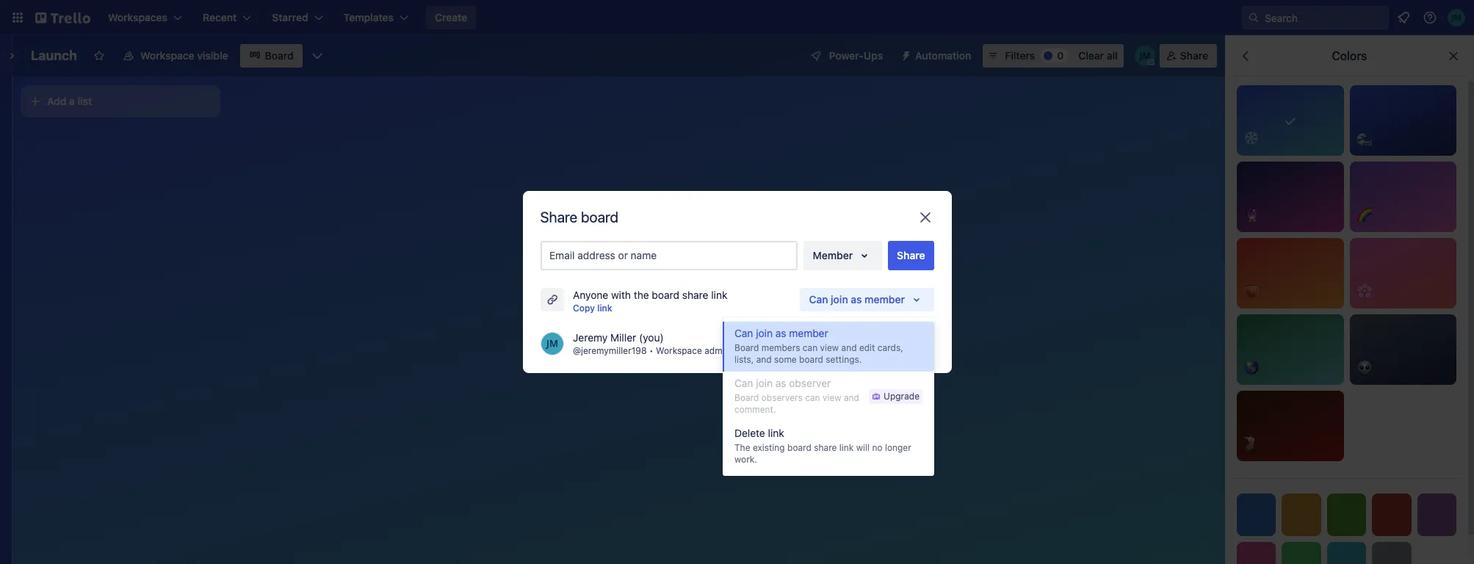 Task type: locate. For each thing, give the bounding box(es) containing it.
share
[[682, 289, 708, 301], [814, 442, 837, 453]]

launch
[[31, 48, 77, 63]]

join inside can join as member popup button
[[831, 293, 848, 306]]

filters
[[1006, 49, 1036, 62]]

0 vertical spatial workspace
[[140, 49, 194, 62]]

can up lists,
[[735, 327, 754, 340]]

member for can join as member
[[865, 293, 905, 306]]

the
[[634, 289, 649, 301]]

can inside "can join as member board members can view and edit cards, lists, and some board settings."
[[735, 327, 754, 340]]

0 vertical spatial can
[[809, 293, 828, 306]]

share inside anyone with the board share link copy link
[[682, 289, 708, 301]]

0 horizontal spatial workspace
[[140, 49, 194, 62]]

2 vertical spatial and
[[844, 392, 860, 403]]

can
[[809, 293, 828, 306], [735, 327, 754, 340], [735, 377, 754, 389]]

view inside "can join as member board members can view and edit cards, lists, and some board settings."
[[820, 342, 839, 353]]

link
[[711, 289, 727, 301], [597, 303, 612, 314], [768, 427, 785, 439], [840, 442, 854, 453]]

upgrade
[[884, 391, 920, 402]]

can inside "can join as member board members can view and edit cards, lists, and some board settings."
[[803, 342, 818, 353]]

can for can join as member
[[809, 293, 828, 306]]

observer
[[789, 377, 831, 389]]

1 horizontal spatial workspace
[[656, 345, 702, 356]]

1 vertical spatial share button
[[889, 241, 934, 270]]

0 horizontal spatial member
[[789, 327, 829, 340]]

lists,
[[735, 354, 754, 365]]

0 vertical spatial share
[[682, 289, 708, 301]]

2 vertical spatial join
[[756, 377, 773, 389]]

🔮
[[1245, 208, 1260, 221]]

0 vertical spatial board
[[265, 49, 294, 62]]

link left will
[[840, 442, 854, 453]]

🌸
[[1358, 284, 1372, 298]]

view up the settings. at the bottom of page
[[820, 342, 839, 353]]

add a list
[[47, 95, 92, 107]]

and up the settings. at the bottom of page
[[842, 342, 857, 353]]

some
[[775, 354, 797, 365]]

as
[[851, 293, 862, 306], [776, 327, 787, 340], [776, 377, 787, 389]]

board
[[581, 209, 619, 226], [652, 289, 679, 301], [800, 354, 824, 365], [788, 442, 812, 453]]

member up the cards,
[[865, 293, 905, 306]]

automation
[[916, 49, 972, 62]]

workspace left visible
[[140, 49, 194, 62]]

power-ups
[[830, 49, 883, 62]]

with
[[611, 289, 631, 301]]

can inside can join as observer board observers can view and comment.
[[806, 392, 821, 403]]

can
[[803, 342, 818, 353], [806, 392, 821, 403]]

1 vertical spatial and
[[757, 354, 772, 365]]

0 vertical spatial share button
[[1160, 44, 1218, 68]]

view inside can join as observer board observers can view and comment.
[[823, 392, 842, 403]]

🌈
[[1358, 208, 1372, 221]]

🌎
[[1245, 361, 1260, 374]]

1 horizontal spatial member
[[865, 293, 905, 306]]

as inside can join as member popup button
[[851, 293, 862, 306]]

1 vertical spatial board
[[735, 342, 759, 353]]

create button
[[426, 6, 476, 29]]

1 vertical spatial as
[[776, 327, 787, 340]]

join inside can join as observer board observers can view and comment.
[[756, 377, 773, 389]]

0 vertical spatial as
[[851, 293, 862, 306]]

0 horizontal spatial share button
[[889, 241, 934, 270]]

can inside can join as observer board observers can view and comment.
[[735, 377, 754, 389]]

1 horizontal spatial share
[[897, 249, 926, 262]]

board up comment.
[[735, 392, 759, 403]]

share
[[1181, 49, 1209, 62], [540, 209, 578, 226], [897, 249, 926, 262]]

anyone
[[573, 289, 608, 301]]

existing
[[753, 442, 785, 453]]

Board name text field
[[24, 44, 84, 68]]

open information menu image
[[1423, 10, 1438, 25]]

0 notifications image
[[1396, 9, 1413, 26]]

clear all button
[[1073, 44, 1124, 68]]

can right members
[[803, 342, 818, 353]]

delete
[[735, 427, 766, 439]]

2 vertical spatial jeremy miller (jeremymiller198) image
[[540, 332, 564, 356]]

0 vertical spatial share
[[1181, 49, 1209, 62]]

copy
[[573, 303, 595, 314]]

comment.
[[735, 404, 776, 415]]

1 vertical spatial view
[[823, 392, 842, 403]]

0 vertical spatial jeremy miller (jeremymiller198) image
[[1448, 9, 1466, 26]]

1 vertical spatial share
[[814, 442, 837, 453]]

can for can join as member board members can view and edit cards, lists, and some board settings.
[[735, 327, 754, 340]]

star or unstar board image
[[93, 50, 105, 62]]

as up 'observers'
[[776, 377, 787, 389]]

as down member dropdown button
[[851, 293, 862, 306]]

settings.
[[826, 354, 862, 365]]

join up 'observers'
[[756, 377, 773, 389]]

1 vertical spatial can
[[806, 392, 821, 403]]

share button
[[1160, 44, 1218, 68], [889, 241, 934, 270]]

1 vertical spatial join
[[756, 327, 773, 340]]

2 vertical spatial as
[[776, 377, 787, 389]]

and
[[842, 342, 857, 353], [757, 354, 772, 365], [844, 392, 860, 403]]

join up members
[[756, 327, 773, 340]]

can down member
[[809, 293, 828, 306]]

member up members
[[789, 327, 829, 340]]

member inside "can join as member board members can view and edit cards, lists, and some board settings."
[[789, 327, 829, 340]]

1 vertical spatial share
[[540, 209, 578, 226]]

2 horizontal spatial share
[[1181, 49, 1209, 62]]

view for member
[[820, 342, 839, 353]]

board left the customize views icon
[[265, 49, 294, 62]]

1 vertical spatial jeremy miller (jeremymiller198) image
[[1135, 46, 1156, 66]]

2 vertical spatial share
[[897, 249, 926, 262]]

board for can join as observer
[[735, 392, 759, 403]]

cards,
[[878, 342, 904, 353]]

member
[[813, 249, 853, 262]]

share down email address or name 'text field'
[[682, 289, 708, 301]]

link up existing at the right
[[768, 427, 785, 439]]

view
[[820, 342, 839, 353], [823, 392, 842, 403]]

group
[[723, 317, 935, 476]]

2 vertical spatial can
[[735, 377, 754, 389]]

0 vertical spatial and
[[842, 342, 857, 353]]

visible
[[197, 49, 228, 62]]

as up members
[[776, 327, 787, 340]]

workspace
[[140, 49, 194, 62], [656, 345, 702, 356]]

can down observer
[[806, 392, 821, 403]]

automation button
[[895, 44, 981, 68]]

join down member dropdown button
[[831, 293, 848, 306]]

member inside popup button
[[865, 293, 905, 306]]

Search field
[[1260, 7, 1389, 29]]

admin
[[704, 345, 730, 356]]

as inside "can join as member board members can view and edit cards, lists, and some board settings."
[[776, 327, 787, 340]]

clear
[[1079, 49, 1105, 62]]

close image
[[917, 209, 934, 226]]

Email address or name text field
[[549, 245, 795, 266]]

share left will
[[814, 442, 837, 453]]

a
[[69, 95, 75, 107]]

❄️
[[1245, 132, 1260, 145]]

view down observer
[[823, 392, 842, 403]]

2 vertical spatial board
[[735, 392, 759, 403]]

anyone with the board share link copy link
[[573, 289, 727, 314]]

0 horizontal spatial jeremy miller (jeremymiller198) image
[[540, 332, 564, 356]]

link up admin
[[711, 289, 727, 301]]

board
[[265, 49, 294, 62], [735, 342, 759, 353], [735, 392, 759, 403]]

board inside "can join as member board members can view and edit cards, lists, and some board settings."
[[735, 342, 759, 353]]

🌊
[[1358, 132, 1372, 145]]

0 horizontal spatial share
[[540, 209, 578, 226]]

join
[[831, 293, 848, 306], [756, 327, 773, 340], [756, 377, 773, 389]]

jeremy miller (you) @jeremymiller198 • workspace admin
[[573, 331, 730, 356]]

0 vertical spatial member
[[865, 293, 905, 306]]

0 vertical spatial join
[[831, 293, 848, 306]]

0 vertical spatial can
[[803, 342, 818, 353]]

board inside can join as observer board observers can view and comment.
[[735, 392, 759, 403]]

jeremy miller (jeremymiller198) image
[[1448, 9, 1466, 26], [1135, 46, 1156, 66], [540, 332, 564, 356]]

can join as member board members can view and edit cards, lists, and some board settings.
[[735, 327, 904, 365]]

as inside can join as observer board observers can view and comment.
[[776, 377, 787, 389]]

member
[[865, 293, 905, 306], [789, 327, 829, 340]]

jeremy miller (jeremymiller198) image right all on the right top
[[1135, 46, 1156, 66]]

join inside "can join as member board members can view and edit cards, lists, and some board settings."
[[756, 327, 773, 340]]

customize views image
[[310, 49, 325, 63]]

1 vertical spatial workspace
[[656, 345, 702, 356]]

observers
[[762, 392, 803, 403]]

1 horizontal spatial share
[[814, 442, 837, 453]]

upgrade button
[[869, 389, 923, 404]]

and right lists,
[[757, 354, 772, 365]]

workspace right the •
[[656, 345, 702, 356]]

0 horizontal spatial share
[[682, 289, 708, 301]]

0 vertical spatial view
[[820, 342, 839, 353]]

workspace inside "jeremy miller (you) @jeremymiller198 • workspace admin"
[[656, 345, 702, 356]]

and inside can join as observer board observers can view and comment.
[[844, 392, 860, 403]]

can inside can join as member popup button
[[809, 293, 828, 306]]

jeremy miller (jeremymiller198) image right open information menu 'image'
[[1448, 9, 1466, 26]]

1 vertical spatial can
[[735, 327, 754, 340]]

all
[[1107, 49, 1118, 62]]

share inside delete link the existing board share link will no longer work.
[[814, 442, 837, 453]]

board inside anyone with the board share link copy link
[[652, 289, 679, 301]]

board up lists,
[[735, 342, 759, 353]]

1 vertical spatial member
[[789, 327, 829, 340]]

can down lists,
[[735, 377, 754, 389]]

2 horizontal spatial jeremy miller (jeremymiller198) image
[[1448, 9, 1466, 26]]

and down the settings. at the bottom of page
[[844, 392, 860, 403]]

jeremy miller (jeremymiller198) image left jeremy on the left of the page
[[540, 332, 564, 356]]

will
[[857, 442, 870, 453]]

workspace visible button
[[114, 44, 237, 68]]



Task type: vqa. For each thing, say whether or not it's contained in the screenshot.
sort corresponding to Monday,
no



Task type: describe. For each thing, give the bounding box(es) containing it.
board inside "can join as member board members can view and edit cards, lists, and some board settings."
[[800, 354, 824, 365]]

can join as observer board observers can view and comment.
[[735, 377, 860, 415]]

board link
[[240, 44, 303, 68]]

1 horizontal spatial share button
[[1160, 44, 1218, 68]]

•
[[649, 345, 653, 356]]

👽
[[1358, 361, 1372, 374]]

edit
[[860, 342, 876, 353]]

🌋
[[1245, 437, 1260, 450]]

the
[[735, 442, 751, 453]]

clear all
[[1079, 49, 1118, 62]]

miller
[[610, 331, 636, 344]]

copy link button
[[573, 301, 612, 316]]

members
[[762, 342, 801, 353]]

group containing can join as member
[[723, 317, 935, 476]]

jeremy
[[573, 331, 608, 344]]

sm image
[[895, 44, 916, 65]]

@jeremymiller198
[[573, 345, 647, 356]]

member button
[[804, 241, 883, 270]]

view for observer
[[823, 392, 842, 403]]

as for can join as observer
[[776, 377, 787, 389]]

link down anyone
[[597, 303, 612, 314]]

add
[[47, 95, 66, 107]]

primary element
[[0, 0, 1475, 35]]

can for can join as observer board observers can view and comment.
[[735, 377, 754, 389]]

join for can join as member
[[831, 293, 848, 306]]

join for can join as member board members can view and edit cards, lists, and some board settings.
[[756, 327, 773, 340]]

search image
[[1249, 12, 1260, 24]]

1 horizontal spatial jeremy miller (jeremymiller198) image
[[1135, 46, 1156, 66]]

(you)
[[639, 331, 664, 344]]

member for can join as member board members can view and edit cards, lists, and some board settings.
[[789, 327, 829, 340]]

delete link the existing board share link will no longer work.
[[735, 427, 912, 465]]

longer
[[885, 442, 912, 453]]

workspace inside button
[[140, 49, 194, 62]]

board inside delete link the existing board share link will no longer work.
[[788, 442, 812, 453]]

share board
[[540, 209, 619, 226]]

can for member
[[803, 342, 818, 353]]

power-
[[830, 49, 864, 62]]

ups
[[864, 49, 883, 62]]

🍑
[[1245, 284, 1260, 298]]

jeremy miller (jeremymiller198) image inside primary element
[[1448, 9, 1466, 26]]

workspace visible
[[140, 49, 228, 62]]

can join as member
[[809, 293, 905, 306]]

back to home image
[[35, 6, 90, 29]]

work.
[[735, 454, 758, 465]]

switch to… image
[[10, 10, 25, 25]]

colors
[[1333, 49, 1368, 62]]

can join as member button
[[800, 288, 934, 312]]

0
[[1058, 49, 1064, 62]]

power-ups button
[[800, 44, 892, 68]]

can for observer
[[806, 392, 821, 403]]

list
[[78, 95, 92, 107]]

board for can join as member
[[735, 342, 759, 353]]

and for member
[[842, 342, 857, 353]]

no
[[873, 442, 883, 453]]

join for can join as observer board observers can view and comment.
[[756, 377, 773, 389]]

as for can join as member
[[776, 327, 787, 340]]

create
[[435, 11, 468, 24]]

and for observer
[[844, 392, 860, 403]]

add a list button
[[21, 85, 220, 118]]



